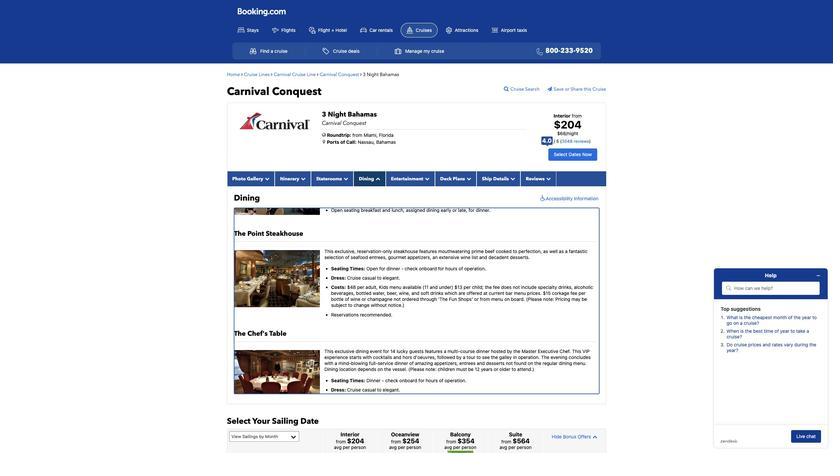 Task type: locate. For each thing, give the bounding box(es) containing it.
wine
[[460, 255, 470, 260], [350, 297, 360, 302]]

1 horizontal spatial (please
[[526, 297, 542, 302]]

0 horizontal spatial night
[[328, 110, 346, 119]]

this up selection
[[324, 249, 333, 254]]

night up roundtrip:
[[328, 110, 346, 119]]

dining down the evening at the bottom right of the page
[[559, 361, 572, 367]]

$204 inside the "interior from $204 avg per person"
[[347, 438, 364, 445]]

elegant. up kids
[[383, 275, 400, 281]]

2 vertical spatial conquest
[[343, 120, 366, 127]]

1 person from the left
[[351, 445, 366, 451]]

hide bonus offers link
[[545, 431, 604, 443]]

menu
[[389, 285, 401, 290], [514, 291, 526, 296], [491, 297, 503, 302]]

menu up beer,
[[389, 285, 401, 290]]

$204 for interior from $204 $68 / night
[[554, 118, 581, 131]]

4.0
[[542, 137, 552, 144]]

night inside 3 night bahamas carnival conquest
[[328, 110, 346, 119]]

0 vertical spatial casual
[[362, 275, 376, 281]]

carnival inside 3 night bahamas carnival conquest
[[322, 120, 341, 127]]

(please inside $48 per adult, kids menu available (11 and under) $13 per child; the fee does not include specialty drinks, alcoholic beverages, bottled water, beer, wine, and soft drinks which are offered at current bar menu prices. $15 corkage fee per bottle of wine or champagne not ordered through 'the fun shops' or from menu on board. (please note: pricing may be subject to change without notice.)
[[526, 297, 542, 302]]

open
[[331, 208, 343, 213], [366, 266, 378, 272]]

dinner.
[[476, 208, 490, 213]]

view sailings by month link
[[229, 432, 299, 442]]

800-
[[545, 46, 561, 55]]

vessel.
[[392, 367, 407, 373]]

angle right image for cruise lines
[[271, 72, 273, 77]]

ordered
[[402, 297, 419, 302]]

seating down selection
[[331, 266, 349, 272]]

2 avg from the left
[[389, 445, 397, 451]]

recommended.
[[360, 312, 392, 318]]

stays
[[247, 27, 259, 33]]

be
[[582, 297, 587, 302], [468, 367, 474, 373]]

2 chevron down image from the left
[[423, 176, 430, 181]]

cruise for manage my cruise
[[431, 48, 444, 54]]

0 vertical spatial with
[[363, 355, 372, 360]]

this exclusive dining event for 14 lucky guests features a multi-course dinner hosted by the master executive chef. this vip experience starts with cocktails and hors d'oeuvres, followed by a tour to see the galley in operation. the evening concludes with a mind-blowing full-service dinner of amazing appetizers, entrees and desserts not found on the regular dining menu. dining location depends on the vessel. (please note: children must be 12 years or older to attend.)
[[324, 349, 591, 373]]

a
[[271, 48, 273, 54], [565, 249, 568, 254], [444, 349, 446, 354], [463, 355, 465, 360], [335, 361, 337, 367]]

roundtrip: from miami, florida
[[327, 132, 394, 138]]

to down dinner
[[377, 387, 381, 393]]

chevron down image inside itinerary 'dropdown button'
[[299, 176, 306, 181]]

1 vertical spatial dining
[[356, 349, 369, 354]]

accessibility information
[[546, 196, 598, 201]]

chevron down image left the dining dropdown button
[[342, 176, 348, 181]]

avg
[[334, 445, 342, 451], [389, 445, 397, 451], [444, 445, 452, 451], [500, 445, 507, 451]]

2 vertical spatial not
[[506, 361, 513, 367]]

0 vertical spatial elegant.
[[383, 275, 400, 281]]

chevron down image for reviews
[[545, 176, 551, 181]]

2 horizontal spatial on
[[528, 361, 533, 367]]

0 vertical spatial dining
[[359, 176, 374, 182]]

0 vertical spatial dining
[[426, 208, 439, 213]]

only
[[383, 249, 392, 254]]

well
[[549, 249, 558, 254]]

1 horizontal spatial $204
[[554, 118, 581, 131]]

/ inside 4.0 / 5 ( 3548 reviews )
[[554, 139, 555, 144]]

2 person from the left
[[406, 445, 421, 451]]

to inside $48 per adult, kids menu available (11 and under) $13 per child; the fee does not include specialty drinks, alcoholic beverages, bottled water, beer, wine, and soft drinks which are offered at current bar menu prices. $15 corkage fee per bottle of wine or champagne not ordered through 'the fun shops' or from menu on board. (please note: pricing may be subject to change without notice.)
[[348, 303, 352, 308]]

carnival conquest down cruise deals link
[[320, 71, 359, 78]]

current
[[489, 291, 504, 296]]

2 angle right image from the left
[[317, 72, 319, 77]]

1 vertical spatial note:
[[426, 367, 436, 373]]

2 times: from the top
[[350, 378, 365, 384]]

the left chef's at the bottom
[[234, 329, 246, 338]]

2 horizontal spatial by
[[507, 349, 512, 354]]

2 vertical spatial by
[[259, 434, 264, 440]]

0 horizontal spatial angle right image
[[241, 72, 243, 77]]

$204 for interior from $204 avg per person
[[347, 438, 364, 445]]

chevron down image for ship details
[[509, 176, 515, 181]]

5
[[556, 139, 559, 144]]

0 vertical spatial -
[[401, 266, 404, 272]]

bahamas inside 3 night bahamas carnival conquest
[[348, 110, 377, 119]]

1 vertical spatial night
[[328, 110, 346, 119]]

car rentals
[[369, 27, 393, 33]]

angle right image right line
[[317, 72, 319, 77]]

1 vertical spatial be
[[468, 367, 474, 373]]

by down multi- at right bottom
[[456, 355, 462, 360]]

1 vertical spatial elegant.
[[383, 387, 400, 393]]

view
[[231, 434, 241, 440]]

chevron down image inside reviews dropdown button
[[545, 176, 551, 181]]

and down prime
[[479, 255, 487, 260]]

233-
[[561, 46, 576, 55]]

chevron down image inside ship details dropdown button
[[509, 176, 515, 181]]

sailing
[[272, 416, 298, 427]]

4 chevron down image from the left
[[545, 176, 551, 181]]

1 casual from the top
[[362, 275, 376, 281]]

$48
[[347, 285, 356, 290]]

1 vertical spatial hours
[[426, 378, 438, 384]]

1 vertical spatial bahamas
[[348, 110, 377, 119]]

0 horizontal spatial appetizers,
[[407, 255, 431, 260]]

/ left 5
[[554, 139, 555, 144]]

0 vertical spatial 3
[[363, 71, 366, 78]]

person inside the suite from $564 avg per person
[[517, 445, 532, 451]]

carnival conquest main content
[[224, 67, 609, 454]]

to inside this exclusive, reservation-only steakhouse features mouthwatering prime beef cooked to perfection, as well as a fantastic selection of seafood entrees, gourmet appetizers, an extensive wine list and decadent desserts.
[[513, 249, 517, 254]]

0 vertical spatial dress:
[[331, 275, 346, 281]]

2 horizontal spatial dining
[[359, 176, 374, 182]]

angle right image
[[241, 72, 243, 77], [360, 72, 362, 77]]

menu up board.
[[514, 291, 526, 296]]

2 chevron down image from the left
[[342, 176, 348, 181]]

as left well
[[543, 249, 548, 254]]

or inside the this exclusive dining event for 14 lucky guests features a multi-course dinner hosted by the master executive chef. this vip experience starts with cocktails and hors d'oeuvres, followed by a tour to see the galley in operation. the evening concludes with a mind-blowing full-service dinner of amazing appetizers, entrees and desserts not found on the regular dining menu. dining location depends on the vessel. (please note: children must be 12 years or older to attend.)
[[494, 367, 498, 373]]

carnival right lines
[[274, 71, 291, 78]]

casual
[[362, 275, 376, 281], [362, 387, 376, 393]]

1 horizontal spatial onboard
[[419, 266, 437, 272]]

per inside the "interior from $204 avg per person"
[[343, 445, 350, 451]]

dinner down the gourmet
[[387, 266, 400, 272]]

suite
[[509, 432, 522, 438]]

1 horizontal spatial on
[[504, 297, 510, 302]]

person inside oceanview from $254 avg per person
[[406, 445, 421, 451]]

a left "tour"
[[463, 355, 465, 360]]

search image
[[504, 86, 510, 91]]

from inside the suite from $564 avg per person
[[501, 439, 511, 445]]

times: down depends
[[350, 378, 365, 384]]

from for suite from $564 avg per person
[[501, 439, 511, 445]]

with up full-
[[363, 355, 372, 360]]

hours down children
[[426, 378, 438, 384]]

2 vertical spatial the
[[541, 355, 549, 360]]

seating for table
[[331, 378, 349, 384]]

0 vertical spatial note:
[[543, 297, 554, 302]]

exclusive
[[335, 349, 354, 354]]

perfection,
[[518, 249, 542, 254]]

accessibility information link
[[539, 195, 598, 202]]

note:
[[543, 297, 554, 302], [426, 367, 436, 373]]

1 vertical spatial with
[[324, 361, 333, 367]]

2 seating from the top
[[331, 378, 349, 384]]

chevron down image inside entertainment dropdown button
[[423, 176, 430, 181]]

dress: cruise casual to elegant. up adult,
[[331, 275, 400, 281]]

2 vertical spatial operation.
[[445, 378, 466, 384]]

avg inside balcony from $354 avg per person
[[444, 445, 452, 451]]

3 avg from the left
[[444, 445, 452, 451]]

the up in
[[513, 349, 520, 354]]

1 horizontal spatial 3
[[363, 71, 366, 78]]

1 horizontal spatial be
[[582, 297, 587, 302]]

ship
[[482, 176, 492, 182]]

$15
[[543, 291, 551, 296]]

from inside the "interior from $204 avg per person"
[[336, 439, 346, 445]]

per inside oceanview from $254 avg per person
[[398, 445, 405, 451]]

hosted
[[491, 349, 506, 354]]

1 dress: from the top
[[331, 275, 346, 281]]

from
[[572, 113, 582, 119], [352, 132, 362, 138], [480, 297, 490, 302], [336, 439, 346, 445], [391, 439, 401, 445], [446, 439, 456, 445], [501, 439, 511, 445]]

cruise inside manage my cruise dropdown button
[[431, 48, 444, 54]]

1 chevron down image from the left
[[299, 176, 306, 181]]

from for interior from $204 $68 / night
[[572, 113, 582, 119]]

pricing
[[555, 297, 570, 302]]

1 horizontal spatial angle right image
[[317, 72, 319, 77]]

and down available
[[411, 291, 419, 296]]

features inside the this exclusive dining event for 14 lucky guests features a multi-course dinner hosted by the master executive chef. this vip experience starts with cocktails and hors d'oeuvres, followed by a tour to see the galley in operation. the evening concludes with a mind-blowing full-service dinner of amazing appetizers, entrees and desserts not found on the regular dining menu. dining location depends on the vessel. (please note: children must be 12 years or older to attend.)
[[425, 349, 443, 354]]

/
[[566, 131, 567, 136], [554, 139, 555, 144]]

0 horizontal spatial $204
[[347, 438, 364, 445]]

a right find
[[271, 48, 273, 54]]

1 vertical spatial dress:
[[331, 387, 346, 393]]

0 horizontal spatial on
[[378, 367, 383, 373]]

1 seating from the top
[[331, 266, 349, 272]]

note: down amazing
[[426, 367, 436, 373]]

photo gallery
[[232, 176, 263, 182]]

hide bonus offers
[[552, 434, 591, 440]]

and down 14
[[393, 355, 401, 360]]

1 vertical spatial 3
[[322, 110, 326, 119]]

0 vertical spatial be
[[582, 297, 587, 302]]

bottled
[[356, 291, 371, 296]]

check down 'vessel.'
[[385, 378, 398, 384]]

bahamas for 3 night bahamas carnival conquest
[[348, 110, 377, 119]]

note: inside $48 per adult, kids menu available (11 and under) $13 per child; the fee does not include specialty drinks, alcoholic beverages, bottled water, beer, wine, and soft drinks which are offered at current bar menu prices. $15 corkage fee per bottle of wine or champagne not ordered through 'the fun shops' or from menu on board. (please note: pricing may be subject to change without notice.)
[[543, 297, 554, 302]]

1 times: from the top
[[350, 266, 365, 272]]

1 vertical spatial (please
[[408, 367, 424, 373]]

0 vertical spatial select
[[554, 152, 567, 157]]

point
[[247, 229, 264, 238]]

1 vertical spatial wine
[[350, 297, 360, 302]]

(please down prices. at the right bottom
[[526, 297, 542, 302]]

from inside interior from $204 $68 / night
[[572, 113, 582, 119]]

from right interior
[[572, 113, 582, 119]]

chevron down image left ship
[[465, 176, 471, 181]]

by
[[507, 349, 512, 354], [456, 355, 462, 360], [259, 434, 264, 440]]

not up notice.)
[[394, 297, 401, 302]]

1 horizontal spatial by
[[456, 355, 462, 360]]

bonus
[[563, 434, 576, 440]]

0 horizontal spatial fee
[[493, 285, 500, 290]]

0 vertical spatial bahamas
[[380, 71, 399, 78]]

and up 12
[[477, 361, 485, 367]]

regular
[[543, 361, 558, 367]]

appetizers, down followed
[[434, 361, 458, 367]]

times: for table
[[350, 378, 365, 384]]

the inside $48 per adult, kids menu available (11 and under) $13 per child; the fee does not include specialty drinks, alcoholic beverages, bottled water, beer, wine, and soft drinks which are offered at current bar menu prices. $15 corkage fee per bottle of wine or champagne not ordered through 'the fun shops' or from menu on board. (please note: pricing may be subject to change without notice.)
[[485, 285, 492, 290]]

a inside find a cruise link
[[271, 48, 273, 54]]

avg for $204
[[334, 445, 342, 451]]

person
[[351, 445, 366, 451], [406, 445, 421, 451], [462, 445, 476, 451], [517, 445, 532, 451]]

home
[[227, 71, 240, 78]]

3548
[[562, 139, 573, 144]]

avg up recommended image
[[444, 445, 452, 451]]

map marker image
[[323, 140, 325, 144]]

/ up 4.0 / 5 ( 3548 reviews )
[[566, 131, 567, 136]]

to left see
[[477, 355, 481, 360]]

4 avg from the left
[[500, 445, 507, 451]]

1 vertical spatial fee
[[571, 291, 577, 296]]

chevron down image inside staterooms dropdown button
[[342, 176, 348, 181]]

per down the interior
[[343, 445, 350, 451]]

check
[[405, 266, 418, 272], [385, 378, 398, 384]]

0 vertical spatial /
[[566, 131, 567, 136]]

dress: cruise casual to elegant. down dinner
[[331, 387, 400, 393]]

angle right image
[[271, 72, 273, 77], [317, 72, 319, 77]]

globe image
[[322, 133, 326, 137]]

by left month
[[259, 434, 264, 440]]

from down the interior
[[336, 439, 346, 445]]

3 inside 3 night bahamas carnival conquest
[[322, 110, 326, 119]]

0 vertical spatial times:
[[350, 266, 365, 272]]

now
[[582, 152, 592, 157]]

1 horizontal spatial select
[[554, 152, 567, 157]]

0 vertical spatial $204
[[554, 118, 581, 131]]

1 vertical spatial casual
[[362, 387, 376, 393]]

per up bottled
[[357, 285, 364, 290]]

dinner up see
[[476, 349, 490, 354]]

travel menu navigation
[[232, 42, 601, 59]]

home link
[[227, 71, 240, 78]]

select
[[554, 152, 567, 157], [227, 416, 251, 427]]

itinerary
[[280, 176, 299, 182]]

1 horizontal spatial cruise
[[431, 48, 444, 54]]

wine,
[[399, 291, 410, 296]]

$564
[[513, 438, 530, 445]]

check down the gourmet
[[405, 266, 418, 272]]

2 vertical spatial dining
[[324, 367, 338, 373]]

of down beverages,
[[345, 297, 349, 302]]

- down the gourmet
[[401, 266, 404, 272]]

not
[[513, 285, 520, 290], [394, 297, 401, 302], [506, 361, 513, 367]]

2 elegant. from the top
[[383, 387, 400, 393]]

0 horizontal spatial select
[[227, 416, 251, 427]]

from inside balcony from $354 avg per person
[[446, 439, 456, 445]]

operation. down master
[[518, 355, 540, 360]]

0 vertical spatial hours
[[445, 266, 457, 272]]

1 vertical spatial $204
[[347, 438, 364, 445]]

angle right image for home
[[241, 72, 243, 77]]

3 chevron down image from the left
[[509, 176, 515, 181]]

chevron down image inside photo gallery dropdown button
[[263, 176, 269, 181]]

be left 12
[[468, 367, 474, 373]]

reservations recommended.
[[331, 312, 392, 318]]

per up recommended image
[[453, 445, 460, 451]]

not down galley
[[506, 361, 513, 367]]

0 horizontal spatial with
[[324, 361, 333, 367]]

0 horizontal spatial check
[[385, 378, 398, 384]]

0 horizontal spatial onboard
[[399, 378, 417, 384]]

1 horizontal spatial wine
[[460, 255, 470, 260]]

not right does
[[513, 285, 520, 290]]

1 vertical spatial appetizers,
[[434, 361, 458, 367]]

casual down dinner
[[362, 387, 376, 393]]

chevron down image left deck
[[423, 176, 430, 181]]

carnival conquest down lines
[[227, 84, 321, 99]]

car rentals link
[[355, 23, 398, 37]]

features up an
[[419, 249, 437, 254]]

casual up adult,
[[362, 275, 376, 281]]

1 elegant. from the top
[[383, 275, 400, 281]]

2 horizontal spatial dining
[[559, 361, 572, 367]]

0 horizontal spatial menu
[[389, 285, 401, 290]]

chevron down image
[[299, 176, 306, 181], [423, 176, 430, 181], [465, 176, 471, 181], [545, 176, 551, 181]]

avg inside the "interior from $204 avg per person"
[[334, 445, 342, 451]]

1 angle right image from the left
[[271, 72, 273, 77]]

wine left list
[[460, 255, 470, 260]]

1 horizontal spatial check
[[405, 266, 418, 272]]

0 vertical spatial open
[[331, 208, 343, 213]]

3 chevron down image from the left
[[465, 176, 471, 181]]

4 person from the left
[[517, 445, 532, 451]]

menu down current
[[491, 297, 503, 302]]

cruise deals
[[333, 48, 360, 54]]

1 vertical spatial dining
[[234, 193, 260, 204]]

the up at
[[485, 285, 492, 290]]

the left point
[[234, 229, 246, 238]]

seating for steakhouse
[[331, 266, 349, 272]]

chevron down image for staterooms
[[342, 176, 348, 181]]

person down suite
[[517, 445, 532, 451]]

deck plans
[[440, 176, 465, 182]]

nassau,
[[358, 139, 375, 145]]

to up desserts.
[[513, 249, 517, 254]]

a left fantastic
[[565, 249, 568, 254]]

1 vertical spatial by
[[456, 355, 462, 360]]

open left seating
[[331, 208, 343, 213]]

dinner
[[366, 378, 381, 384]]

avg for $354
[[444, 445, 452, 451]]

the down service
[[384, 367, 391, 373]]

1 chevron down image from the left
[[263, 176, 269, 181]]

2 angle right image from the left
[[360, 72, 362, 77]]

2 dress: from the top
[[331, 387, 346, 393]]

2 vertical spatial menu
[[491, 297, 503, 302]]

0 horizontal spatial wine
[[350, 297, 360, 302]]

0 vertical spatial onboard
[[419, 266, 437, 272]]

1 angle right image from the left
[[241, 72, 243, 77]]

interior
[[554, 113, 571, 119]]

2 casual from the top
[[362, 387, 376, 393]]

1 vertical spatial dress: cruise casual to elegant.
[[331, 387, 400, 393]]

1 horizontal spatial dining
[[324, 367, 338, 373]]

seating
[[344, 208, 360, 213]]

per down suite
[[508, 445, 516, 451]]

0 vertical spatial fee
[[493, 285, 500, 290]]

1 vertical spatial seating
[[331, 378, 349, 384]]

avg inside oceanview from $254 avg per person
[[389, 445, 397, 451]]

$68
[[557, 131, 566, 136]]

dress: for steakhouse
[[331, 275, 346, 281]]

per
[[357, 285, 364, 290], [464, 285, 471, 290], [579, 291, 586, 296], [343, 445, 350, 451], [398, 445, 405, 451], [453, 445, 460, 451], [508, 445, 516, 451]]

2 cruise from the left
[[431, 48, 444, 54]]

1 dress: cruise casual to elegant. from the top
[[331, 275, 400, 281]]

1 vertical spatial the
[[234, 329, 246, 338]]

1 avg from the left
[[334, 445, 342, 451]]

casual for table
[[362, 387, 376, 393]]

chevron down image for deck plans
[[465, 176, 471, 181]]

1 vertical spatial features
[[425, 349, 443, 354]]

from down suite
[[501, 439, 511, 445]]

2 horizontal spatial chevron down image
[[509, 176, 515, 181]]

avg for $254
[[389, 445, 397, 451]]

features up d'oeuvres,
[[425, 349, 443, 354]]

interior from $204 $68 / night
[[554, 113, 582, 136]]

person inside balcony from $354 avg per person
[[462, 445, 476, 451]]

vip
[[582, 349, 590, 354]]

the for the point steakhouse
[[234, 229, 246, 238]]

this inside this exclusive, reservation-only steakhouse features mouthwatering prime beef cooked to perfection, as well as a fantastic selection of seafood entrees, gourmet appetizers, an extensive wine list and decadent desserts.
[[324, 249, 333, 254]]

the inside the this exclusive dining event for 14 lucky guests features a multi-course dinner hosted by the master executive chef. this vip experience starts with cocktails and hors d'oeuvres, followed by a tour to see the galley in operation. the evening concludes with a mind-blowing full-service dinner of amazing appetizers, entrees and desserts not found on the regular dining menu. dining location depends on the vessel. (please note: children must be 12 years or older to attend.)
[[541, 355, 549, 360]]

chevron down image inside deck plans dropdown button
[[465, 176, 471, 181]]

for down entrees,
[[379, 266, 385, 272]]

$204 inside interior from $204 $68 / night
[[554, 118, 581, 131]]

be inside the this exclusive dining event for 14 lucky guests features a multi-course dinner hosted by the master executive chef. this vip experience starts with cocktails and hors d'oeuvres, followed by a tour to see the galley in operation. the evening concludes with a mind-blowing full-service dinner of amazing appetizers, entrees and desserts not found on the regular dining menu. dining location depends on the vessel. (please note: children must be 12 years or older to attend.)
[[468, 367, 474, 373]]

as right well
[[559, 249, 564, 254]]

night for 3 night bahamas carnival conquest
[[328, 110, 346, 119]]

angle right image for carnival cruise line
[[317, 72, 319, 77]]

1 horizontal spatial fee
[[571, 291, 577, 296]]

per down oceanview
[[398, 445, 405, 451]]

this
[[584, 86, 591, 92]]

conquest up roundtrip: from miami, florida
[[343, 120, 366, 127]]

person for $564
[[517, 445, 532, 451]]

chevron down image left "staterooms"
[[299, 176, 306, 181]]

operation. down list
[[464, 266, 486, 272]]

cruise left deals
[[333, 48, 347, 54]]

1 horizontal spatial angle right image
[[360, 72, 362, 77]]

chevron down image
[[263, 176, 269, 181], [342, 176, 348, 181], [509, 176, 515, 181]]

3 person from the left
[[462, 445, 476, 451]]

dining left the early
[[426, 208, 439, 213]]

person inside the "interior from $204 avg per person"
[[351, 445, 366, 451]]

dinner up 'vessel.'
[[394, 361, 408, 367]]

2 dress: cruise casual to elegant. from the top
[[331, 387, 400, 393]]

of down roundtrip:
[[340, 139, 345, 145]]

avg inside the suite from $564 avg per person
[[500, 445, 507, 451]]

conquest down carnival cruise line 'link'
[[272, 84, 321, 99]]

to up reservations
[[348, 303, 352, 308]]

or
[[565, 86, 569, 92], [452, 208, 457, 213], [362, 297, 366, 302], [474, 297, 479, 302], [494, 367, 498, 373]]

from inside oceanview from $254 avg per person
[[391, 439, 401, 445]]

1 vertical spatial select
[[227, 416, 251, 427]]

dress:
[[331, 275, 346, 281], [331, 387, 346, 393]]

1 cruise from the left
[[274, 48, 287, 54]]

child;
[[472, 285, 484, 290]]

angle right image left '3 night bahamas'
[[360, 72, 362, 77]]

3 for 3 night bahamas carnival conquest
[[322, 110, 326, 119]]

avg down the interior
[[334, 445, 342, 451]]

cruise inside find a cruise link
[[274, 48, 287, 54]]

$48 per adult, kids menu available (11 and under) $13 per child; the fee does not include specialty drinks, alcoholic beverages, bottled water, beer, wine, and soft drinks which are offered at current bar menu prices. $15 corkage fee per bottle of wine or champagne not ordered through 'the fun shops' or from menu on board. (please note: pricing may be subject to change without notice.)
[[331, 285, 593, 308]]

person down oceanview
[[406, 445, 421, 451]]

1 vertical spatial times:
[[350, 378, 365, 384]]

by up galley
[[507, 349, 512, 354]]

1 vertical spatial menu
[[514, 291, 526, 296]]

person down the interior
[[351, 445, 366, 451]]

adult,
[[366, 285, 378, 290]]

be inside $48 per adult, kids menu available (11 and under) $13 per child; the fee does not include specialty drinks, alcoholic beverages, bottled water, beer, wine, and soft drinks which are offered at current bar menu prices. $15 corkage fee per bottle of wine or champagne not ordered through 'the fun shops' or from menu on board. (please note: pricing may be subject to change without notice.)
[[582, 297, 587, 302]]

seating times: dinner - check onboard for hours of operation.
[[331, 378, 466, 384]]

3 for 3 night bahamas
[[363, 71, 366, 78]]

may
[[572, 297, 580, 302]]

cruise right find
[[274, 48, 287, 54]]

0 horizontal spatial angle right image
[[271, 72, 273, 77]]

1 vertical spatial open
[[366, 266, 378, 272]]



Task type: describe. For each thing, give the bounding box(es) containing it.
carnival right line
[[320, 71, 337, 78]]

of inside this exclusive, reservation-only steakhouse features mouthwatering prime beef cooked to perfection, as well as a fantastic selection of seafood entrees, gourmet appetizers, an extensive wine list and decadent desserts.
[[345, 255, 349, 260]]

times: for steakhouse
[[350, 266, 365, 272]]

change
[[354, 303, 370, 308]]

0 horizontal spatial dining
[[356, 349, 369, 354]]

per up "are"
[[464, 285, 471, 290]]

gallery
[[247, 176, 263, 182]]

a up followed
[[444, 349, 446, 354]]

elegant. for the point steakhouse
[[383, 275, 400, 281]]

$254
[[402, 438, 419, 445]]

12
[[475, 367, 480, 373]]

features inside this exclusive, reservation-only steakhouse features mouthwatering prime beef cooked to perfection, as well as a fantastic selection of seafood entrees, gourmet appetizers, an extensive wine list and decadent desserts.
[[419, 249, 437, 254]]

multi-
[[448, 349, 460, 354]]

d'oeuvres,
[[413, 355, 436, 360]]

2 vertical spatial on
[[378, 367, 383, 373]]

cruise for find a cruise
[[274, 48, 287, 54]]

attractions
[[455, 27, 478, 33]]

person for $254
[[406, 445, 421, 451]]

my
[[424, 48, 430, 54]]

reservations
[[331, 312, 359, 318]]

or down offered
[[474, 297, 479, 302]]

angle right image for carnival conquest
[[360, 72, 362, 77]]

0 horizontal spatial by
[[259, 434, 264, 440]]

note: inside the this exclusive dining event for 14 lucky guests features a multi-course dinner hosted by the master executive chef. this vip experience starts with cocktails and hors d'oeuvres, followed by a tour to see the galley in operation. the evening concludes with a mind-blowing full-service dinner of amazing appetizers, entrees and desserts not found on the regular dining menu. dining location depends on the vessel. (please note: children must be 12 years or older to attend.)
[[426, 367, 436, 373]]

select          dates now
[[554, 152, 592, 157]]

select          dates now link
[[548, 149, 597, 161]]

$13
[[454, 285, 462, 290]]

carnival conquest link
[[320, 71, 360, 78]]

hotel
[[335, 27, 347, 33]]

chevron up image
[[591, 435, 597, 440]]

0 horizontal spatial hours
[[426, 378, 438, 384]]

of down children
[[439, 378, 443, 384]]

beer,
[[387, 291, 398, 296]]

1 as from the left
[[543, 249, 548, 254]]

3548 reviews link
[[562, 139, 589, 144]]

per inside the suite from $564 avg per person
[[508, 445, 516, 451]]

cruise up the $48
[[347, 275, 361, 281]]

carnival cruise line
[[274, 71, 316, 78]]

decadent
[[488, 255, 509, 260]]

drinks,
[[558, 285, 573, 290]]

2 vertical spatial bahamas
[[376, 139, 396, 145]]

from for balcony from $354 avg per person
[[446, 439, 456, 445]]

1 horizontal spatial hours
[[445, 266, 457, 272]]

1 vertical spatial on
[[528, 361, 533, 367]]

chevron down image for photo gallery
[[263, 176, 269, 181]]

fun
[[449, 297, 457, 302]]

paper plane image
[[547, 87, 554, 91]]

cruise left search
[[510, 86, 524, 92]]

dining inside the this exclusive dining event for 14 lucky guests features a multi-course dinner hosted by the master executive chef. this vip experience starts with cocktails and hors d'oeuvres, followed by a tour to see the galley in operation. the evening concludes with a mind-blowing full-service dinner of amazing appetizers, entrees and desserts not found on the regular dining menu. dining location depends on the vessel. (please note: children must be 12 years or older to attend.)
[[324, 367, 338, 373]]

person for $204
[[351, 445, 366, 451]]

appetizers, inside this exclusive, reservation-only steakhouse features mouthwatering prime beef cooked to perfection, as well as a fantastic selection of seafood entrees, gourmet appetizers, an extensive wine list and decadent desserts.
[[407, 255, 431, 260]]

or right save
[[565, 86, 569, 92]]

menu.
[[573, 361, 587, 367]]

(please inside the this exclusive dining event for 14 lucky guests features a multi-course dinner hosted by the master executive chef. this vip experience starts with cocktails and hors d'oeuvres, followed by a tour to see the galley in operation. the evening concludes with a mind-blowing full-service dinner of amazing appetizers, entrees and desserts not found on the regular dining menu. dining location depends on the vessel. (please note: children must be 12 years or older to attend.)
[[408, 367, 424, 373]]

desserts
[[486, 361, 505, 367]]

wheelchair image
[[539, 195, 546, 202]]

desserts.
[[510, 255, 530, 260]]

chevron up image
[[374, 176, 380, 181]]

and inside this exclusive, reservation-only steakhouse features mouthwatering prime beef cooked to perfection, as well as a fantastic selection of seafood entrees, gourmet appetizers, an extensive wine list and decadent desserts.
[[479, 255, 487, 260]]

0 horizontal spatial dining
[[234, 193, 260, 204]]

1 vertical spatial carnival conquest
[[227, 84, 321, 99]]

0 vertical spatial carnival conquest
[[320, 71, 359, 78]]

find a cruise
[[260, 48, 287, 54]]

of inside the this exclusive dining event for 14 lucky guests features a multi-course dinner hosted by the master executive chef. this vip experience starts with cocktails and hors d'oeuvres, followed by a tour to see the galley in operation. the evening concludes with a mind-blowing full-service dinner of amazing appetizers, entrees and desserts not found on the regular dining menu. dining location depends on the vessel. (please note: children must be 12 years or older to attend.)
[[409, 361, 414, 367]]

chevron down image for entertainment
[[423, 176, 430, 181]]

older
[[499, 367, 510, 373]]

does
[[501, 285, 512, 290]]

operation. inside the this exclusive dining event for 14 lucky guests features a multi-course dinner hosted by the master executive chef. this vip experience starts with cocktails and hors d'oeuvres, followed by a tour to see the galley in operation. the evening concludes with a mind-blowing full-service dinner of amazing appetizers, entrees and desserts not found on the regular dining menu. dining location depends on the vessel. (please note: children must be 12 years or older to attend.)
[[518, 355, 540, 360]]

carnival cruise line image
[[239, 112, 310, 130]]

from for oceanview from $254 avg per person
[[391, 439, 401, 445]]

from for interior from $204 avg per person
[[336, 439, 346, 445]]

see
[[482, 355, 490, 360]]

to up kids
[[377, 275, 381, 281]]

this for the chef's table
[[324, 349, 333, 354]]

1 vertical spatial dinner
[[476, 349, 490, 354]]

this up concludes
[[572, 349, 581, 354]]

cruise left line
[[292, 71, 306, 78]]

the up desserts
[[491, 355, 498, 360]]

fantastic
[[569, 249, 587, 254]]

beverages,
[[331, 291, 355, 296]]

airport
[[501, 27, 516, 33]]

+
[[331, 27, 334, 33]]

for right late,
[[469, 208, 475, 213]]

subject
[[331, 303, 347, 308]]

save
[[554, 86, 564, 92]]

tour
[[467, 355, 475, 360]]

on inside $48 per adult, kids menu available (11 and under) $13 per child; the fee does not include specialty drinks, alcoholic beverages, bottled water, beer, wine, and soft drinks which are offered at current bar menu prices. $15 corkage fee per bottle of wine or champagne not ordered through 'the fun shops' or from menu on board. (please note: pricing may be subject to change without notice.)
[[504, 297, 510, 302]]

0 vertical spatial dinner
[[387, 266, 400, 272]]

photo gallery button
[[227, 172, 275, 186]]

for down amazing
[[418, 378, 424, 384]]

ports
[[327, 139, 339, 145]]

find a cruise link
[[242, 45, 295, 58]]

a down experience
[[335, 361, 337, 367]]

chef's
[[247, 329, 268, 338]]

from inside $48 per adult, kids menu available (11 and under) $13 per child; the fee does not include specialty drinks, alcoholic beverages, bottled water, beer, wine, and soft drinks which are offered at current bar menu prices. $15 corkage fee per bottle of wine or champagne not ordered through 'the fun shops' or from menu on board. (please note: pricing may be subject to change without notice.)
[[480, 297, 490, 302]]

to down found at the right bottom of the page
[[512, 367, 516, 373]]

0 vertical spatial by
[[507, 349, 512, 354]]

the for the chef's table
[[234, 329, 246, 338]]

gourmet
[[388, 255, 406, 260]]

depends
[[358, 367, 376, 373]]

(
[[560, 139, 562, 144]]

1 vertical spatial check
[[385, 378, 398, 384]]

florida
[[379, 132, 394, 138]]

cruise right the this
[[592, 86, 606, 92]]

and up drinks
[[430, 285, 438, 290]]

prices.
[[527, 291, 542, 296]]

person for $354
[[462, 445, 476, 451]]

2 vertical spatial dining
[[559, 361, 572, 367]]

0 vertical spatial operation.
[[464, 266, 486, 272]]

dress: cruise casual to elegant. for the point steakhouse
[[331, 275, 400, 281]]

accessibility
[[546, 196, 573, 201]]

reviews
[[574, 139, 589, 144]]

night
[[567, 131, 578, 136]]

full-
[[369, 361, 378, 367]]

ship details button
[[477, 172, 520, 186]]

breakfast
[[361, 208, 381, 213]]

cocktails
[[373, 355, 392, 360]]

of down this exclusive, reservation-only steakhouse features mouthwatering prime beef cooked to perfection, as well as a fantastic selection of seafood entrees, gourmet appetizers, an extensive wine list and decadent desserts.
[[459, 266, 463, 272]]

bahamas for 3 night bahamas
[[380, 71, 399, 78]]

carnival down cruise lines
[[227, 84, 269, 99]]

years
[[481, 367, 493, 373]]

casual for steakhouse
[[362, 275, 376, 281]]

car
[[369, 27, 377, 33]]

oceanview
[[391, 432, 419, 438]]

a inside this exclusive, reservation-only steakhouse features mouthwatering prime beef cooked to perfection, as well as a fantastic selection of seafood entrees, gourmet appetizers, an extensive wine list and decadent desserts.
[[565, 249, 568, 254]]

0 vertical spatial not
[[513, 285, 520, 290]]

corkage
[[552, 291, 569, 296]]

hors
[[403, 355, 412, 360]]

4.0 / 5 ( 3548 reviews )
[[542, 137, 591, 144]]

dress: cruise casual to elegant. for the chef's table
[[331, 387, 400, 393]]

include
[[521, 285, 537, 290]]

night for 3 night bahamas
[[367, 71, 379, 78]]

2 vertical spatial dinner
[[394, 361, 408, 367]]

per down alcoholic
[[579, 291, 586, 296]]

flights
[[281, 27, 296, 33]]

open seating breakfast and lunch, assigned dining early or late, for dinner.
[[331, 208, 490, 213]]

1 vertical spatial conquest
[[272, 84, 321, 99]]

0 vertical spatial check
[[405, 266, 418, 272]]

photo
[[232, 176, 246, 182]]

executive
[[538, 349, 558, 354]]

1 horizontal spatial -
[[401, 266, 404, 272]]

1 vertical spatial -
[[382, 378, 384, 384]]

and left lunch,
[[382, 208, 390, 213]]

0 vertical spatial conquest
[[338, 71, 359, 78]]

or down bottled
[[362, 297, 366, 302]]

line
[[307, 71, 316, 78]]

view sailings by month
[[231, 434, 278, 440]]

per inside balcony from $354 avg per person
[[453, 445, 460, 451]]

flight + hotel link
[[303, 23, 352, 37]]

cruise left lines
[[244, 71, 258, 78]]

select for select your sailing date
[[227, 416, 251, 427]]

entrees,
[[369, 255, 387, 260]]

manage
[[405, 48, 422, 54]]

staterooms button
[[311, 172, 354, 186]]

or left late,
[[452, 208, 457, 213]]

which
[[445, 291, 457, 296]]

1 horizontal spatial open
[[366, 266, 378, 272]]

$354
[[457, 438, 475, 445]]

3 night bahamas
[[363, 71, 399, 78]]

2 as from the left
[[559, 249, 564, 254]]

selection
[[324, 255, 344, 260]]

2 horizontal spatial menu
[[514, 291, 526, 296]]

the left regular at the right bottom of page
[[534, 361, 541, 367]]

cruise down location
[[347, 387, 361, 393]]

dining inside the dining dropdown button
[[359, 176, 374, 182]]

1 horizontal spatial menu
[[491, 297, 503, 302]]

cruise search
[[510, 86, 540, 92]]

wine inside $48 per adult, kids menu available (11 and under) $13 per child; the fee does not include specialty drinks, alcoholic beverages, bottled water, beer, wine, and soft drinks which are offered at current bar menu prices. $15 corkage fee per bottle of wine or champagne not ordered through 'the fun shops' or from menu on board. (please note: pricing may be subject to change without notice.)
[[350, 297, 360, 302]]

cruise search link
[[504, 86, 546, 92]]

search
[[525, 86, 540, 92]]

select for select          dates now
[[554, 152, 567, 157]]

reviews button
[[520, 172, 556, 186]]

of inside $48 per adult, kids menu available (11 and under) $13 per child; the fee does not include specialty drinks, alcoholic beverages, bottled water, beer, wine, and soft drinks which are offered at current bar menu prices. $15 corkage fee per bottle of wine or champagne not ordered through 'the fun shops' or from menu on board. (please note: pricing may be subject to change without notice.)
[[345, 297, 349, 302]]

entertainment
[[391, 176, 423, 182]]

dress: for table
[[331, 387, 346, 393]]

for down extensive
[[438, 266, 444, 272]]

for inside the this exclusive dining event for 14 lucky guests features a multi-course dinner hosted by the master executive chef. this vip experience starts with cocktails and hors d'oeuvres, followed by a tour to see the galley in operation. the evening concludes with a mind-blowing full-service dinner of amazing appetizers, entrees and desserts not found on the regular dining menu. dining location depends on the vessel. (please note: children must be 12 years or older to attend.)
[[383, 349, 389, 354]]

/ inside interior from $204 $68 / night
[[566, 131, 567, 136]]

save or share this cruise link
[[547, 86, 606, 92]]

extensive
[[439, 255, 459, 260]]

evening
[[551, 355, 567, 360]]

cruises
[[416, 27, 432, 33]]

exclusive,
[[335, 249, 356, 254]]

information
[[574, 196, 598, 201]]

seafood
[[351, 255, 368, 260]]

1 vertical spatial not
[[394, 297, 401, 302]]

ports of call: nassau, bahamas
[[327, 139, 396, 145]]

not inside the this exclusive dining event for 14 lucky guests features a multi-course dinner hosted by the master executive chef. this vip experience starts with cocktails and hors d'oeuvres, followed by a tour to see the galley in operation. the evening concludes with a mind-blowing full-service dinner of amazing appetizers, entrees and desserts not found on the regular dining menu. dining location depends on the vessel. (please note: children must be 12 years or older to attend.)
[[506, 361, 513, 367]]

recommended image
[[448, 451, 473, 454]]

this for the point steakhouse
[[324, 249, 333, 254]]

conquest inside 3 night bahamas carnival conquest
[[343, 120, 366, 127]]

avg for $564
[[500, 445, 507, 451]]

booking.com home image
[[238, 8, 285, 17]]

experience
[[324, 355, 348, 360]]

from for roundtrip: from miami, florida
[[352, 132, 362, 138]]

wine inside this exclusive, reservation-only steakhouse features mouthwatering prime beef cooked to perfection, as well as a fantastic selection of seafood entrees, gourmet appetizers, an extensive wine list and decadent desserts.
[[460, 255, 470, 260]]

0 vertical spatial menu
[[389, 285, 401, 290]]

appetizers, inside the this exclusive dining event for 14 lucky guests features a multi-course dinner hosted by the master executive chef. this vip experience starts with cocktails and hors d'oeuvres, followed by a tour to see the galley in operation. the evening concludes with a mind-blowing full-service dinner of amazing appetizers, entrees and desserts not found on the regular dining menu. dining location depends on the vessel. (please note: children must be 12 years or older to attend.)
[[434, 361, 458, 367]]

chevron down image for itinerary
[[299, 176, 306, 181]]

prime
[[471, 249, 484, 254]]

cruise inside travel menu navigation
[[333, 48, 347, 54]]

beef
[[485, 249, 495, 254]]

roundtrip:
[[327, 132, 351, 138]]

elegant. for the chef's table
[[383, 387, 400, 393]]



Task type: vqa. For each thing, say whether or not it's contained in the screenshot.


